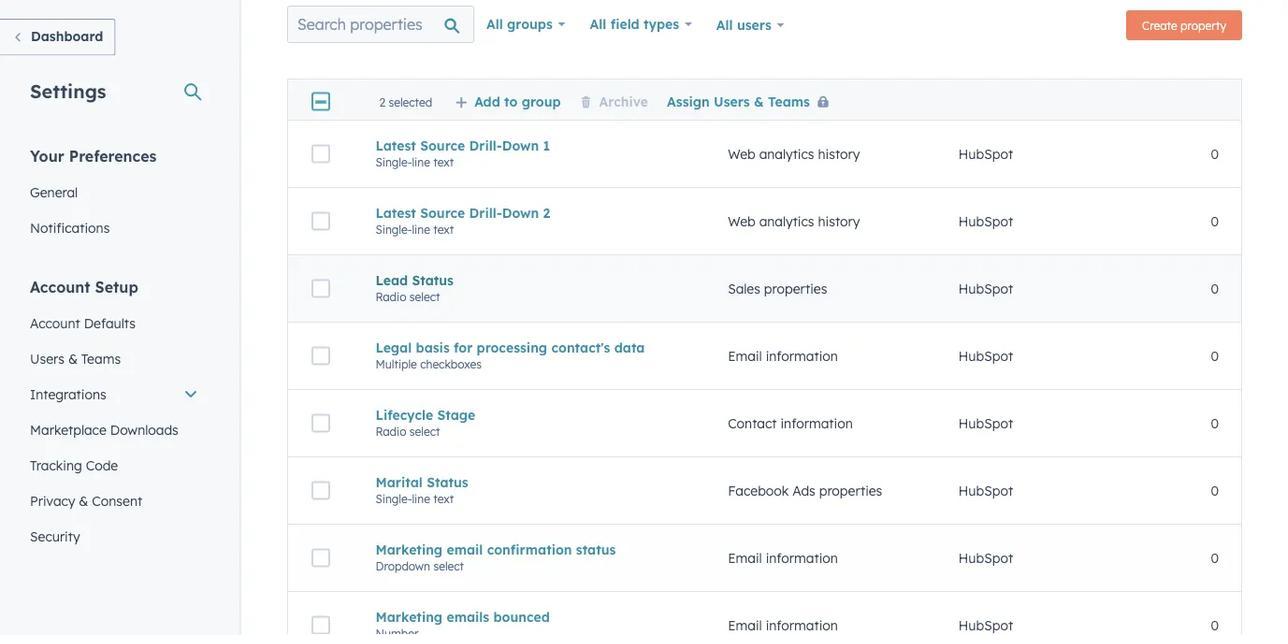 Task type: describe. For each thing, give the bounding box(es) containing it.
account defaults link
[[19, 305, 210, 341]]

down for 2
[[502, 205, 539, 221]]

facebook
[[728, 482, 789, 499]]

security link
[[19, 519, 210, 554]]

security
[[30, 528, 80, 544]]

general link
[[19, 174, 210, 210]]

contact's
[[551, 339, 610, 356]]

all users
[[716, 17, 772, 33]]

account for account defaults
[[30, 315, 80, 331]]

marketing email confirmation status button
[[376, 541, 683, 558]]

web for latest source drill-down 2
[[728, 213, 756, 229]]

your
[[30, 146, 64, 165]]

marketplace downloads
[[30, 421, 179, 438]]

archive button
[[580, 93, 648, 109]]

legal basis for processing contact's data button
[[376, 339, 683, 356]]

settings
[[30, 79, 106, 102]]

general
[[30, 184, 78, 200]]

legal
[[376, 339, 412, 356]]

group
[[522, 93, 561, 109]]

lifecycle stage radio select
[[376, 407, 475, 439]]

0 for latest source drill-down 1
[[1211, 146, 1219, 162]]

marital
[[376, 474, 423, 490]]

users & teams link
[[19, 341, 210, 377]]

privacy
[[30, 493, 75, 509]]

all field types
[[590, 16, 679, 32]]

lead status button
[[376, 272, 683, 288]]

contact information
[[728, 415, 853, 431]]

status for lead status
[[412, 272, 454, 288]]

checkboxes
[[420, 357, 482, 371]]

sales properties
[[728, 280, 827, 297]]

dropdown
[[376, 559, 430, 573]]

hubspot for marketing email confirmation status
[[959, 550, 1013, 566]]

email information for status
[[728, 550, 838, 566]]

all users button
[[704, 6, 797, 45]]

2 selected
[[379, 95, 432, 109]]

all field types button
[[578, 6, 704, 43]]

your preferences
[[30, 146, 157, 165]]

bounced
[[493, 609, 550, 625]]

marketing email confirmation status dropdown select
[[376, 541, 616, 573]]

text for latest source drill-down 2
[[433, 222, 454, 236]]

ads
[[793, 482, 816, 499]]

tracking code
[[30, 457, 118, 473]]

select for status
[[410, 290, 440, 304]]

web analytics history for latest source drill-down 1
[[728, 146, 860, 162]]

analytics for 1
[[759, 146, 814, 162]]

marital status single-line text
[[376, 474, 468, 506]]

account setup element
[[19, 276, 210, 554]]

lead
[[376, 272, 408, 288]]

property
[[1181, 18, 1226, 32]]

legal basis for processing contact's data multiple checkboxes
[[376, 339, 645, 371]]

0 for legal basis for processing contact's data
[[1211, 348, 1219, 364]]

analytics for 2
[[759, 213, 814, 229]]

field
[[611, 16, 639, 32]]

account defaults
[[30, 315, 136, 331]]

create
[[1142, 18, 1178, 32]]

emails
[[447, 609, 489, 625]]

your preferences element
[[19, 145, 210, 246]]

marketing emails bounced
[[376, 609, 550, 625]]

users & teams
[[30, 350, 121, 367]]

latest source drill-down 1 button
[[376, 137, 683, 154]]

single- inside marital status single-line text
[[376, 492, 412, 506]]

processing
[[477, 339, 547, 356]]

add to group
[[474, 93, 561, 109]]

marketing emails bounced button
[[376, 609, 683, 625]]

email
[[447, 541, 483, 558]]

basis
[[416, 339, 450, 356]]

types
[[644, 16, 679, 32]]

status
[[576, 541, 616, 558]]

Search search field
[[287, 6, 474, 43]]

1 horizontal spatial users
[[714, 93, 750, 109]]

preferences
[[69, 146, 157, 165]]

assign users & teams
[[667, 93, 810, 109]]

2 inside latest source drill-down 2 single-line text
[[543, 205, 550, 221]]

status for marital status
[[427, 474, 468, 490]]

multiple
[[376, 357, 417, 371]]

email for processing
[[728, 348, 762, 364]]

assign users & teams button
[[667, 93, 836, 109]]

assign
[[667, 93, 710, 109]]

for
[[454, 339, 473, 356]]

email for status
[[728, 550, 762, 566]]

information for legal basis for processing contact's data
[[766, 348, 838, 364]]

all groups
[[486, 16, 553, 32]]

archive
[[599, 93, 648, 109]]

history for 2
[[818, 213, 860, 229]]

account setup
[[30, 277, 138, 296]]

consent
[[92, 493, 142, 509]]

radio for lead
[[376, 290, 406, 304]]

line for latest source drill-down 1
[[412, 155, 430, 169]]

tracking
[[30, 457, 82, 473]]

1
[[543, 137, 550, 154]]

0 for marketing email confirmation status
[[1211, 550, 1219, 566]]

lead status radio select
[[376, 272, 454, 304]]

single- for latest source drill-down 2
[[376, 222, 412, 236]]

lifecycle
[[376, 407, 433, 423]]

text inside marital status single-line text
[[433, 492, 454, 506]]

0 for latest source drill-down 2
[[1211, 213, 1219, 229]]

marital status button
[[376, 474, 683, 490]]

data
[[614, 339, 645, 356]]

marketing for marketing emails bounced
[[376, 609, 443, 625]]



Task type: vqa. For each thing, say whether or not it's contained in the screenshot.


Task type: locate. For each thing, give the bounding box(es) containing it.
status right the lead
[[412, 272, 454, 288]]

line
[[412, 155, 430, 169], [412, 222, 430, 236], [412, 492, 430, 506]]

latest
[[376, 137, 416, 154], [376, 205, 416, 221]]

add to group button
[[455, 93, 561, 109]]

line for latest source drill-down 2
[[412, 222, 430, 236]]

hubspot for marital status
[[959, 482, 1013, 499]]

1 vertical spatial line
[[412, 222, 430, 236]]

down
[[502, 137, 539, 154], [502, 205, 539, 221]]

0 vertical spatial line
[[412, 155, 430, 169]]

0 vertical spatial select
[[410, 290, 440, 304]]

6 hubspot from the top
[[959, 482, 1013, 499]]

0 vertical spatial source
[[420, 137, 465, 154]]

drill- inside latest source drill-down 1 single-line text
[[469, 137, 502, 154]]

single- inside latest source drill-down 2 single-line text
[[376, 222, 412, 236]]

3 single- from the top
[[376, 492, 412, 506]]

users right assign
[[714, 93, 750, 109]]

source for latest source drill-down 2
[[420, 205, 465, 221]]

privacy & consent link
[[19, 483, 210, 519]]

groups
[[507, 16, 553, 32]]

0 for lead status
[[1211, 280, 1219, 297]]

select down email
[[433, 559, 464, 573]]

all left field
[[590, 16, 607, 32]]

7 0 from the top
[[1211, 550, 1219, 566]]

2 email from the top
[[728, 550, 762, 566]]

down left 1
[[502, 137, 539, 154]]

1 vertical spatial down
[[502, 205, 539, 221]]

1 source from the top
[[420, 137, 465, 154]]

0 horizontal spatial 2
[[379, 95, 385, 109]]

1 drill- from the top
[[469, 137, 502, 154]]

hubspot for lifecycle stage
[[959, 415, 1013, 431]]

3 text from the top
[[433, 492, 454, 506]]

radio inside lifecycle stage radio select
[[376, 424, 406, 439]]

0 vertical spatial down
[[502, 137, 539, 154]]

hubspot for latest source drill-down 1
[[959, 146, 1013, 162]]

integrations
[[30, 386, 106, 402]]

0 for marketing emails bounced
[[1211, 617, 1219, 634]]

1 vertical spatial users
[[30, 350, 65, 367]]

dashboard
[[31, 28, 103, 44]]

2 0 from the top
[[1211, 213, 1219, 229]]

0 vertical spatial users
[[714, 93, 750, 109]]

2 history from the top
[[818, 213, 860, 229]]

create property
[[1142, 18, 1226, 32]]

2 vertical spatial email information
[[728, 617, 838, 634]]

7 hubspot from the top
[[959, 550, 1013, 566]]

3 hubspot from the top
[[959, 280, 1013, 297]]

web down assign users & teams
[[728, 146, 756, 162]]

web for latest source drill-down 1
[[728, 146, 756, 162]]

stage
[[437, 407, 475, 423]]

1 web analytics history from the top
[[728, 146, 860, 162]]

0 vertical spatial analytics
[[759, 146, 814, 162]]

account up users & teams
[[30, 315, 80, 331]]

select inside marketing email confirmation status dropdown select
[[433, 559, 464, 573]]

0 for marital status
[[1211, 482, 1219, 499]]

email
[[728, 348, 762, 364], [728, 550, 762, 566], [728, 617, 762, 634]]

notifications link
[[19, 210, 210, 246]]

1 vertical spatial account
[[30, 315, 80, 331]]

1 vertical spatial drill-
[[469, 205, 502, 221]]

0 vertical spatial marketing
[[376, 541, 443, 558]]

6 0 from the top
[[1211, 482, 1219, 499]]

facebook ads properties
[[728, 482, 882, 499]]

& right privacy
[[79, 493, 88, 509]]

setup
[[95, 277, 138, 296]]

select
[[410, 290, 440, 304], [410, 424, 440, 439], [433, 559, 464, 573]]

1 analytics from the top
[[759, 146, 814, 162]]

line inside latest source drill-down 1 single-line text
[[412, 155, 430, 169]]

1 down from the top
[[502, 137, 539, 154]]

single- inside latest source drill-down 1 single-line text
[[376, 155, 412, 169]]

drill- down latest source drill-down 1 single-line text
[[469, 205, 502, 221]]

2 vertical spatial text
[[433, 492, 454, 506]]

0 for lifecycle stage
[[1211, 415, 1219, 431]]

source for latest source drill-down 1
[[420, 137, 465, 154]]

3 email information from the top
[[728, 617, 838, 634]]

account for account setup
[[30, 277, 90, 296]]

0 vertical spatial text
[[433, 155, 454, 169]]

drill- inside latest source drill-down 2 single-line text
[[469, 205, 502, 221]]

properties right ads
[[819, 482, 882, 499]]

1 vertical spatial select
[[410, 424, 440, 439]]

0 vertical spatial drill-
[[469, 137, 502, 154]]

0 vertical spatial email information
[[728, 348, 838, 364]]

latest source drill-down 1 single-line text
[[376, 137, 550, 169]]

teams down the users
[[768, 93, 810, 109]]

teams
[[768, 93, 810, 109], [81, 350, 121, 367]]

0 horizontal spatial all
[[486, 16, 503, 32]]

line inside marital status single-line text
[[412, 492, 430, 506]]

5 0 from the top
[[1211, 415, 1219, 431]]

& for consent
[[79, 493, 88, 509]]

single- down 2 selected
[[376, 155, 412, 169]]

single- up the lead
[[376, 222, 412, 236]]

analytics down assign users & teams button
[[759, 146, 814, 162]]

8 0 from the top
[[1211, 617, 1219, 634]]

teams down defaults
[[81, 350, 121, 367]]

1 vertical spatial web analytics history
[[728, 213, 860, 229]]

3 0 from the top
[[1211, 280, 1219, 297]]

1 0 from the top
[[1211, 146, 1219, 162]]

down inside latest source drill-down 2 single-line text
[[502, 205, 539, 221]]

select inside lead status radio select
[[410, 290, 440, 304]]

source inside latest source drill-down 2 single-line text
[[420, 205, 465, 221]]

web analytics history
[[728, 146, 860, 162], [728, 213, 860, 229]]

0 vertical spatial radio
[[376, 290, 406, 304]]

latest inside latest source drill-down 2 single-line text
[[376, 205, 416, 221]]

email information
[[728, 348, 838, 364], [728, 550, 838, 566], [728, 617, 838, 634]]

information for marketing emails bounced
[[766, 617, 838, 634]]

source down the selected
[[420, 137, 465, 154]]

latest inside latest source drill-down 1 single-line text
[[376, 137, 416, 154]]

select up basis
[[410, 290, 440, 304]]

web analytics history for latest source drill-down 2
[[728, 213, 860, 229]]

3 email from the top
[[728, 617, 762, 634]]

users up "integrations"
[[30, 350, 65, 367]]

2 vertical spatial single-
[[376, 492, 412, 506]]

0 vertical spatial latest
[[376, 137, 416, 154]]

1 hubspot from the top
[[959, 146, 1013, 162]]

2 vertical spatial line
[[412, 492, 430, 506]]

0 vertical spatial status
[[412, 272, 454, 288]]

source down latest source drill-down 1 single-line text
[[420, 205, 465, 221]]

2 email information from the top
[[728, 550, 838, 566]]

0 vertical spatial web analytics history
[[728, 146, 860, 162]]

to
[[504, 93, 518, 109]]

1 vertical spatial marketing
[[376, 609, 443, 625]]

latest source drill-down 2 button
[[376, 205, 683, 221]]

all for all groups
[[486, 16, 503, 32]]

code
[[86, 457, 118, 473]]

2 latest from the top
[[376, 205, 416, 221]]

2 analytics from the top
[[759, 213, 814, 229]]

analytics
[[759, 146, 814, 162], [759, 213, 814, 229]]

select for stage
[[410, 424, 440, 439]]

information for lifecycle stage
[[781, 415, 853, 431]]

1 history from the top
[[818, 146, 860, 162]]

radio down lifecycle
[[376, 424, 406, 439]]

users
[[714, 93, 750, 109], [30, 350, 65, 367]]

radio
[[376, 290, 406, 304], [376, 424, 406, 439]]

1 horizontal spatial &
[[79, 493, 88, 509]]

1 vertical spatial history
[[818, 213, 860, 229]]

account up account defaults
[[30, 277, 90, 296]]

2 web from the top
[[728, 213, 756, 229]]

1 vertical spatial source
[[420, 205, 465, 221]]

1 horizontal spatial all
[[590, 16, 607, 32]]

source
[[420, 137, 465, 154], [420, 205, 465, 221]]

4 hubspot from the top
[[959, 348, 1013, 364]]

latest for latest source drill-down 2
[[376, 205, 416, 221]]

down inside latest source drill-down 1 single-line text
[[502, 137, 539, 154]]

properties right "sales"
[[764, 280, 827, 297]]

account
[[30, 277, 90, 296], [30, 315, 80, 331]]

2 left the selected
[[379, 95, 385, 109]]

tracking code link
[[19, 448, 210, 483]]

text inside latest source drill-down 2 single-line text
[[433, 222, 454, 236]]

0 vertical spatial account
[[30, 277, 90, 296]]

1 vertical spatial status
[[427, 474, 468, 490]]

select down lifecycle
[[410, 424, 440, 439]]

& for teams
[[68, 350, 78, 367]]

2 text from the top
[[433, 222, 454, 236]]

radio down the lead
[[376, 290, 406, 304]]

1 horizontal spatial 2
[[543, 205, 550, 221]]

line inside latest source drill-down 2 single-line text
[[412, 222, 430, 236]]

2 radio from the top
[[376, 424, 406, 439]]

all left the "groups"
[[486, 16, 503, 32]]

2 single- from the top
[[376, 222, 412, 236]]

1 vertical spatial properties
[[819, 482, 882, 499]]

all groups button
[[474, 6, 578, 43]]

select inside lifecycle stage radio select
[[410, 424, 440, 439]]

all for all users
[[716, 17, 733, 33]]

latest for latest source drill-down 1
[[376, 137, 416, 154]]

notifications
[[30, 219, 110, 236]]

teams inside account setup element
[[81, 350, 121, 367]]

1 radio from the top
[[376, 290, 406, 304]]

drill- for 1
[[469, 137, 502, 154]]

status inside marital status single-line text
[[427, 474, 468, 490]]

2 web analytics history from the top
[[728, 213, 860, 229]]

radio inside lead status radio select
[[376, 290, 406, 304]]

source inside latest source drill-down 1 single-line text
[[420, 137, 465, 154]]

privacy & consent
[[30, 493, 142, 509]]

selected
[[389, 95, 432, 109]]

status inside lead status radio select
[[412, 272, 454, 288]]

text inside latest source drill-down 1 single-line text
[[433, 155, 454, 169]]

marketing down dropdown
[[376, 609, 443, 625]]

2 source from the top
[[420, 205, 465, 221]]

0 vertical spatial 2
[[379, 95, 385, 109]]

drill- down add
[[469, 137, 502, 154]]

0
[[1211, 146, 1219, 162], [1211, 213, 1219, 229], [1211, 280, 1219, 297], [1211, 348, 1219, 364], [1211, 415, 1219, 431], [1211, 482, 1219, 499], [1211, 550, 1219, 566], [1211, 617, 1219, 634]]

1 vertical spatial web
[[728, 213, 756, 229]]

hubspot for marketing emails bounced
[[959, 617, 1013, 634]]

information for marketing email confirmation status
[[766, 550, 838, 566]]

confirmation
[[487, 541, 572, 558]]

1 vertical spatial email information
[[728, 550, 838, 566]]

users
[[737, 17, 772, 33]]

radio for lifecycle
[[376, 424, 406, 439]]

0 horizontal spatial teams
[[81, 350, 121, 367]]

down up lead status button
[[502, 205, 539, 221]]

latest source drill-down 2 single-line text
[[376, 205, 550, 236]]

2 horizontal spatial all
[[716, 17, 733, 33]]

2 vertical spatial &
[[79, 493, 88, 509]]

2 horizontal spatial &
[[754, 93, 764, 109]]

all left the users
[[716, 17, 733, 33]]

single- down the marital
[[376, 492, 412, 506]]

2 vertical spatial email
[[728, 617, 762, 634]]

all inside popup button
[[716, 17, 733, 33]]

0 vertical spatial email
[[728, 348, 762, 364]]

1 account from the top
[[30, 277, 90, 296]]

lifecycle stage button
[[376, 407, 683, 423]]

marketing for marketing email confirmation status dropdown select
[[376, 541, 443, 558]]

drill-
[[469, 137, 502, 154], [469, 205, 502, 221]]

0 vertical spatial &
[[754, 93, 764, 109]]

analytics up sales properties
[[759, 213, 814, 229]]

history for 1
[[818, 146, 860, 162]]

0 vertical spatial single-
[[376, 155, 412, 169]]

status right the marital
[[427, 474, 468, 490]]

1 email from the top
[[728, 348, 762, 364]]

1 vertical spatial 2
[[543, 205, 550, 221]]

1 single- from the top
[[376, 155, 412, 169]]

add
[[474, 93, 500, 109]]

create property button
[[1126, 10, 1242, 40]]

hubspot for legal basis for processing contact's data
[[959, 348, 1013, 364]]

1 text from the top
[[433, 155, 454, 169]]

single- for latest source drill-down 1
[[376, 155, 412, 169]]

2 drill- from the top
[[469, 205, 502, 221]]

users inside account setup element
[[30, 350, 65, 367]]

& right assign
[[754, 93, 764, 109]]

1 marketing from the top
[[376, 541, 443, 558]]

drill- for 2
[[469, 205, 502, 221]]

0 horizontal spatial users
[[30, 350, 65, 367]]

marketing up dropdown
[[376, 541, 443, 558]]

2 hubspot from the top
[[959, 213, 1013, 229]]

0 vertical spatial properties
[[764, 280, 827, 297]]

web analytics history down assign users & teams button
[[728, 146, 860, 162]]

email information for processing
[[728, 348, 838, 364]]

2
[[379, 95, 385, 109], [543, 205, 550, 221]]

downloads
[[110, 421, 179, 438]]

1 horizontal spatial teams
[[768, 93, 810, 109]]

dashboard link
[[0, 19, 115, 56]]

& up "integrations"
[[68, 350, 78, 367]]

marketing inside marketing email confirmation status dropdown select
[[376, 541, 443, 558]]

1 web from the top
[[728, 146, 756, 162]]

2 down from the top
[[502, 205, 539, 221]]

single-
[[376, 155, 412, 169], [376, 222, 412, 236], [376, 492, 412, 506]]

all for all field types
[[590, 16, 607, 32]]

marketing
[[376, 541, 443, 558], [376, 609, 443, 625]]

2 marketing from the top
[[376, 609, 443, 625]]

4 0 from the top
[[1211, 348, 1219, 364]]

8 hubspot from the top
[[959, 617, 1013, 634]]

text up lead status radio select
[[433, 222, 454, 236]]

web up "sales"
[[728, 213, 756, 229]]

5 hubspot from the top
[[959, 415, 1013, 431]]

defaults
[[84, 315, 136, 331]]

0 vertical spatial history
[[818, 146, 860, 162]]

0 vertical spatial web
[[728, 146, 756, 162]]

text for latest source drill-down 1
[[433, 155, 454, 169]]

line down the marital
[[412, 492, 430, 506]]

integrations button
[[19, 377, 210, 412]]

1 latest from the top
[[376, 137, 416, 154]]

1 line from the top
[[412, 155, 430, 169]]

web analytics history up sales properties
[[728, 213, 860, 229]]

latest down 2 selected
[[376, 137, 416, 154]]

hubspot for latest source drill-down 2
[[959, 213, 1013, 229]]

sales
[[728, 280, 760, 297]]

1 vertical spatial analytics
[[759, 213, 814, 229]]

2 account from the top
[[30, 315, 80, 331]]

latest up the lead
[[376, 205, 416, 221]]

marketplace downloads link
[[19, 412, 210, 448]]

1 vertical spatial single-
[[376, 222, 412, 236]]

marketplace
[[30, 421, 106, 438]]

text up latest source drill-down 2 single-line text
[[433, 155, 454, 169]]

line up lead status radio select
[[412, 222, 430, 236]]

0 horizontal spatial &
[[68, 350, 78, 367]]

3 line from the top
[[412, 492, 430, 506]]

down for 1
[[502, 137, 539, 154]]

2 line from the top
[[412, 222, 430, 236]]

1 vertical spatial latest
[[376, 205, 416, 221]]

&
[[754, 93, 764, 109], [68, 350, 78, 367], [79, 493, 88, 509]]

1 vertical spatial radio
[[376, 424, 406, 439]]

1 vertical spatial text
[[433, 222, 454, 236]]

contact
[[728, 415, 777, 431]]

status
[[412, 272, 454, 288], [427, 474, 468, 490]]

1 vertical spatial &
[[68, 350, 78, 367]]

1 email information from the top
[[728, 348, 838, 364]]

line down the selected
[[412, 155, 430, 169]]

properties
[[764, 280, 827, 297], [819, 482, 882, 499]]

text up email
[[433, 492, 454, 506]]

1 vertical spatial email
[[728, 550, 762, 566]]

2 vertical spatial select
[[433, 559, 464, 573]]

0 vertical spatial teams
[[768, 93, 810, 109]]

2 down 1
[[543, 205, 550, 221]]

hubspot for lead status
[[959, 280, 1013, 297]]

1 vertical spatial teams
[[81, 350, 121, 367]]



